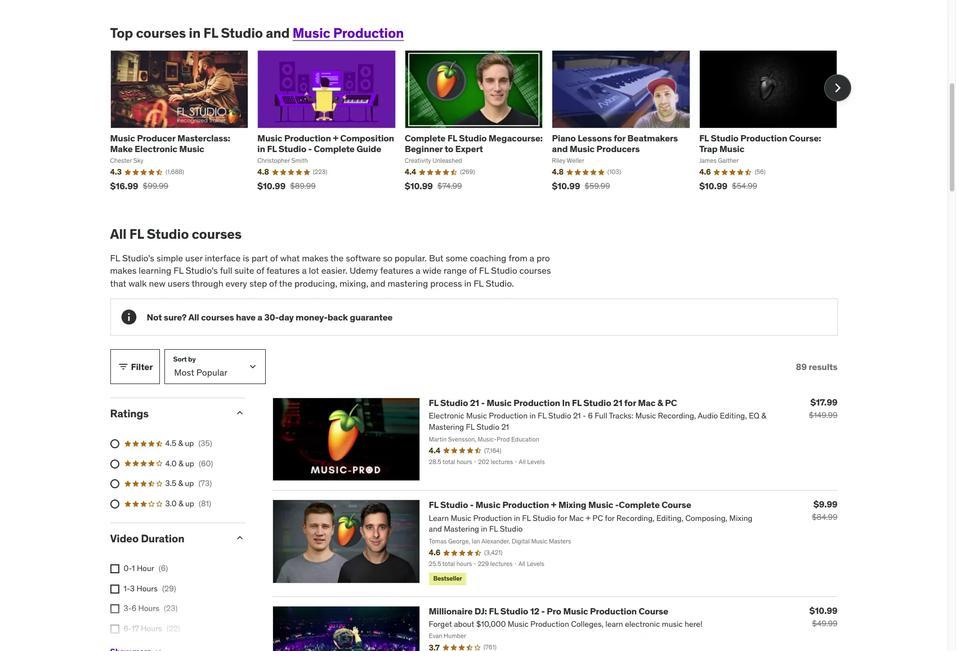 Task type: locate. For each thing, give the bounding box(es) containing it.
the up easier.
[[331, 252, 344, 264]]

lot
[[309, 265, 319, 276]]

xsmall image left 3-
[[110, 605, 119, 614]]

video duration button
[[110, 532, 225, 546]]

2 vertical spatial and
[[371, 278, 386, 289]]

xsmall image
[[110, 585, 119, 594], [110, 605, 119, 614], [154, 647, 163, 651]]

+ left composition on the left top of the page
[[333, 132, 339, 143]]

through
[[192, 278, 224, 289]]

interface
[[205, 252, 241, 264]]

1 horizontal spatial all
[[188, 311, 199, 323]]

(35)
[[199, 438, 212, 448]]

up left (81)
[[185, 498, 194, 509]]

+ inside music production + composition in fl studio - complete guide
[[333, 132, 339, 143]]

music
[[293, 24, 331, 42], [110, 132, 135, 143], [258, 132, 283, 143], [179, 143, 204, 154], [570, 143, 595, 154], [720, 143, 745, 154], [487, 397, 512, 409], [476, 499, 501, 511], [589, 499, 614, 511], [564, 605, 589, 617]]

users
[[168, 278, 190, 289]]

30-
[[264, 311, 279, 323]]

of down part in the top of the page
[[257, 265, 264, 276]]

(23)
[[164, 604, 178, 614]]

fl studio 21 - music production in fl studio 21 for mac & pc
[[429, 397, 678, 409]]

1 xsmall image from the top
[[110, 565, 119, 574]]

1 vertical spatial in
[[258, 143, 265, 154]]

1 vertical spatial small image
[[234, 407, 245, 419]]

2 horizontal spatial and
[[552, 143, 568, 154]]

new
[[149, 278, 166, 289]]

& right 3.5
[[178, 478, 183, 489]]

features down so
[[380, 265, 414, 276]]

0 vertical spatial in
[[189, 24, 201, 42]]

courses down pro
[[520, 265, 551, 276]]

studio
[[221, 24, 263, 42], [459, 132, 487, 143], [711, 132, 739, 143], [279, 143, 307, 154], [147, 225, 189, 243], [491, 265, 518, 276], [441, 397, 468, 409], [584, 397, 612, 409], [441, 499, 468, 511], [501, 605, 529, 617]]

1 horizontal spatial 21
[[614, 397, 623, 409]]

2 horizontal spatial complete
[[619, 499, 660, 511]]

for inside the piano lessons for beatmakers and music producers
[[614, 132, 626, 143]]

1 horizontal spatial +
[[551, 499, 557, 511]]

0 horizontal spatial all
[[110, 225, 127, 243]]

piano lessons for beatmakers and music producers
[[552, 132, 678, 154]]

1 horizontal spatial small image
[[234, 407, 245, 419]]

courses left have
[[201, 311, 234, 323]]

the
[[331, 252, 344, 264], [279, 278, 292, 289]]

complete fl studio megacourse: beginner to expert
[[405, 132, 543, 154]]

hours right 3
[[137, 584, 158, 594]]

0 horizontal spatial features
[[267, 265, 300, 276]]

3.5 & up (73)
[[165, 478, 212, 489]]

2 horizontal spatial in
[[465, 278, 472, 289]]

& right the 3.0
[[179, 498, 183, 509]]

2 xsmall image from the top
[[110, 625, 119, 634]]

2 vertical spatial xsmall image
[[154, 647, 163, 651]]

& for 3.0 & up (81)
[[179, 498, 183, 509]]

mixing,
[[340, 278, 368, 289]]

for right lessons
[[614, 132, 626, 143]]

all up that
[[110, 225, 127, 243]]

0 horizontal spatial +
[[333, 132, 339, 143]]

xsmall image
[[110, 565, 119, 574], [110, 625, 119, 634]]

up left (60)
[[185, 458, 194, 469]]

studio inside music production + composition in fl studio - complete guide
[[279, 143, 307, 154]]

1 horizontal spatial studio's
[[186, 265, 218, 276]]

1 horizontal spatial features
[[380, 265, 414, 276]]

guarantee
[[350, 311, 393, 323]]

expert
[[456, 143, 483, 154]]

2 vertical spatial hours
[[141, 624, 162, 634]]

(6)
[[159, 563, 168, 574]]

music inside the piano lessons for beatmakers and music producers
[[570, 143, 595, 154]]

0 vertical spatial +
[[333, 132, 339, 143]]

0 vertical spatial and
[[266, 24, 290, 42]]

12
[[530, 605, 540, 617]]

0 vertical spatial hours
[[137, 584, 158, 594]]

1 features from the left
[[267, 265, 300, 276]]

hour
[[137, 563, 154, 574]]

udemy
[[350, 265, 378, 276]]

makes up that
[[110, 265, 137, 276]]

&
[[658, 397, 664, 409], [178, 438, 183, 448], [179, 458, 183, 469], [178, 478, 183, 489], [179, 498, 183, 509]]

beginner
[[405, 143, 443, 154]]

up for 3.5 & up
[[185, 478, 194, 489]]

up for 4.5 & up
[[185, 438, 194, 448]]

(22)
[[167, 624, 180, 634]]

$9.99
[[814, 499, 838, 510]]

1 horizontal spatial in
[[258, 143, 265, 154]]

1 vertical spatial the
[[279, 278, 292, 289]]

0 horizontal spatial makes
[[110, 265, 137, 276]]

& right 4.5
[[178, 438, 183, 448]]

process
[[431, 278, 462, 289]]

range
[[444, 265, 467, 276]]

dj:
[[475, 605, 487, 617]]

21
[[470, 397, 480, 409], [614, 397, 623, 409]]

and inside the piano lessons for beatmakers and music producers
[[552, 143, 568, 154]]

xsmall image left 1-
[[110, 585, 119, 594]]

hours right '6'
[[138, 604, 160, 614]]

the down what
[[279, 278, 292, 289]]

makes up lot
[[302, 252, 329, 264]]

makes
[[302, 252, 329, 264], [110, 265, 137, 276]]

up
[[185, 438, 194, 448], [185, 458, 194, 469], [185, 478, 194, 489], [185, 498, 194, 509]]

4.5 & up (35)
[[165, 438, 212, 448]]

0 vertical spatial for
[[614, 132, 626, 143]]

small image
[[117, 361, 129, 373], [234, 407, 245, 419]]

all fl studio courses
[[110, 225, 242, 243]]

some
[[446, 252, 468, 264]]

1
[[132, 563, 135, 574]]

and inside fl studio's simple user interface is part of what makes the software so popular. but some coaching from a pro makes learning fl studio's full suite of features a lot easier. udemy features a wide range of fl studio courses that walk new users through every step of the producing, mixing, and mastering process in fl studio.
[[371, 278, 386, 289]]

6
[[132, 604, 136, 614]]

xsmall image left 0-
[[110, 565, 119, 574]]

not
[[147, 311, 162, 323]]

and
[[266, 24, 290, 42], [552, 143, 568, 154], [371, 278, 386, 289]]

fl studio's simple user interface is part of what makes the software so popular. but some coaching from a pro makes learning fl studio's full suite of features a lot easier. udemy features a wide range of fl studio courses that walk new users through every step of the producing, mixing, and mastering process in fl studio.
[[110, 252, 551, 289]]

studio's
[[122, 252, 154, 264], [186, 265, 218, 276]]

& for 4.0 & up (60)
[[179, 458, 183, 469]]

music producer masterclass: make electronic music link
[[110, 132, 230, 154]]

0 vertical spatial course
[[662, 499, 692, 511]]

0 vertical spatial xsmall image
[[110, 565, 119, 574]]

what
[[280, 252, 300, 264]]

0 horizontal spatial complete
[[314, 143, 355, 154]]

of
[[270, 252, 278, 264], [257, 265, 264, 276], [469, 265, 477, 276], [269, 278, 277, 289]]

& right 4.0
[[179, 458, 183, 469]]

1 horizontal spatial complete
[[405, 132, 446, 143]]

easier.
[[322, 265, 348, 276]]

1 vertical spatial xsmall image
[[110, 605, 119, 614]]

studio's up learning
[[122, 252, 154, 264]]

hours right 17
[[141, 624, 162, 634]]

1 horizontal spatial the
[[331, 252, 344, 264]]

hours
[[137, 584, 158, 594], [138, 604, 160, 614], [141, 624, 162, 634]]

2 vertical spatial in
[[465, 278, 472, 289]]

beatmakers
[[628, 132, 678, 143]]

xsmall image down 6-17 hours (22)
[[154, 647, 163, 651]]

for left the mac
[[625, 397, 636, 409]]

89 results
[[796, 361, 838, 372]]

millionaire dj: fl studio 12 - pro music production course link
[[429, 605, 669, 617]]

up left the (35)
[[185, 438, 194, 448]]

0 horizontal spatial and
[[266, 24, 290, 42]]

have
[[236, 311, 256, 323]]

$17.99
[[811, 397, 838, 408]]

music inside music production + composition in fl studio - complete guide
[[258, 132, 283, 143]]

user
[[185, 252, 203, 264]]

complete fl studio megacourse: beginner to expert link
[[405, 132, 543, 154]]

make
[[110, 143, 133, 154]]

producer
[[137, 132, 176, 143]]

for
[[614, 132, 626, 143], [625, 397, 636, 409]]

1 vertical spatial and
[[552, 143, 568, 154]]

courses
[[136, 24, 186, 42], [192, 225, 242, 243], [520, 265, 551, 276], [201, 311, 234, 323]]

hours for 6-17 hours
[[141, 624, 162, 634]]

up left (73)
[[185, 478, 194, 489]]

1 vertical spatial hours
[[138, 604, 160, 614]]

filter button
[[110, 349, 160, 384]]

1 vertical spatial xsmall image
[[110, 625, 119, 634]]

xsmall image left 6-
[[110, 625, 119, 634]]

pro
[[537, 252, 550, 264]]

in inside fl studio's simple user interface is part of what makes the software so popular. but some coaching from a pro makes learning fl studio's full suite of features a lot easier. udemy features a wide range of fl studio courses that walk new users through every step of the producing, mixing, and mastering process in fl studio.
[[465, 278, 472, 289]]

0 horizontal spatial small image
[[117, 361, 129, 373]]

0-1 hour (6)
[[124, 563, 168, 574]]

+ left mixing
[[551, 499, 557, 511]]

every
[[226, 278, 247, 289]]

$49.99
[[813, 618, 838, 629]]

a left lot
[[302, 265, 307, 276]]

3-
[[124, 604, 132, 614]]

0 vertical spatial small image
[[117, 361, 129, 373]]

1 vertical spatial studio's
[[186, 265, 218, 276]]

mixing
[[559, 499, 587, 511]]

0 horizontal spatial 21
[[470, 397, 480, 409]]

$10.99 $49.99
[[810, 605, 838, 629]]

1 horizontal spatial and
[[371, 278, 386, 289]]

0 horizontal spatial studio's
[[122, 252, 154, 264]]

features down what
[[267, 265, 300, 276]]

studio's up through
[[186, 265, 218, 276]]

simple
[[157, 252, 183, 264]]

courses up interface
[[192, 225, 242, 243]]

(73)
[[199, 478, 212, 489]]

fl inside complete fl studio megacourse: beginner to expert
[[448, 132, 457, 143]]

in
[[189, 24, 201, 42], [258, 143, 265, 154], [465, 278, 472, 289]]

1 vertical spatial for
[[625, 397, 636, 409]]

0 vertical spatial makes
[[302, 252, 329, 264]]

carousel element
[[110, 50, 852, 200]]

(81)
[[199, 498, 211, 509]]

all right the sure? at left
[[188, 311, 199, 323]]

0 horizontal spatial in
[[189, 24, 201, 42]]

duration
[[141, 532, 184, 546]]

xsmall image for 0-
[[110, 565, 119, 574]]

music production + composition in fl studio - complete guide link
[[258, 132, 394, 154]]

0 vertical spatial xsmall image
[[110, 585, 119, 594]]

in inside music production + composition in fl studio - complete guide
[[258, 143, 265, 154]]

0 vertical spatial the
[[331, 252, 344, 264]]



Task type: vqa. For each thing, say whether or not it's contained in the screenshot.
'on' within the Teach on Udemy link
no



Task type: describe. For each thing, give the bounding box(es) containing it.
1 vertical spatial +
[[551, 499, 557, 511]]

up for 4.0 & up
[[185, 458, 194, 469]]

production inside music production + composition in fl studio - complete guide
[[284, 132, 331, 143]]

music production link
[[293, 24, 404, 42]]

xsmall image for 1-
[[110, 585, 119, 594]]

of right range
[[469, 265, 477, 276]]

(60)
[[199, 458, 213, 469]]

fl inside music production + composition in fl studio - complete guide
[[267, 143, 277, 154]]

guide
[[357, 143, 382, 154]]

millionaire
[[429, 605, 473, 617]]

filter
[[131, 361, 153, 372]]

of right part in the top of the page
[[270, 252, 278, 264]]

producing,
[[295, 278, 338, 289]]

course:
[[790, 132, 822, 143]]

music inside fl studio production course: trap music
[[720, 143, 745, 154]]

that
[[110, 278, 126, 289]]

coaching
[[470, 252, 507, 264]]

17
[[132, 624, 139, 634]]

fl inside fl studio production course: trap music
[[700, 132, 709, 143]]

hours for 3-6 hours
[[138, 604, 160, 614]]

studio inside fl studio production course: trap music
[[711, 132, 739, 143]]

to
[[445, 143, 454, 154]]

xsmall image for 6-
[[110, 625, 119, 634]]

money-
[[296, 311, 328, 323]]

3.0
[[165, 498, 177, 509]]

$84.99
[[812, 512, 838, 523]]

$10.99
[[810, 605, 838, 616]]

1 vertical spatial makes
[[110, 265, 137, 276]]

1 horizontal spatial makes
[[302, 252, 329, 264]]

complete inside music production + composition in fl studio - complete guide
[[314, 143, 355, 154]]

0 vertical spatial all
[[110, 225, 127, 243]]

a left 30-
[[258, 311, 263, 323]]

1-
[[124, 584, 130, 594]]

0 vertical spatial studio's
[[122, 252, 154, 264]]

1-3 hours (29)
[[124, 584, 176, 594]]

$149.99
[[810, 410, 838, 420]]

trap
[[700, 143, 718, 154]]

not sure? all courses have a 30-day money-back guarantee
[[147, 311, 393, 323]]

is
[[243, 252, 250, 264]]

1 21 from the left
[[470, 397, 480, 409]]

walk
[[129, 278, 147, 289]]

studio.
[[486, 278, 514, 289]]

studio inside fl studio's simple user interface is part of what makes the software so popular. but some coaching from a pro makes learning fl studio's full suite of features a lot easier. udemy features a wide range of fl studio courses that walk new users through every step of the producing, mixing, and mastering process in fl studio.
[[491, 265, 518, 276]]

complete inside complete fl studio megacourse: beginner to expert
[[405, 132, 446, 143]]

6-17 hours (22)
[[124, 624, 180, 634]]

video duration
[[110, 532, 184, 546]]

4.0 & up (60)
[[165, 458, 213, 469]]

& for 3.5 & up (73)
[[178, 478, 183, 489]]

millionaire dj: fl studio 12 - pro music production course
[[429, 605, 669, 617]]

but
[[429, 252, 444, 264]]

89
[[796, 361, 807, 372]]

production inside fl studio production course: trap music
[[741, 132, 788, 143]]

next image
[[829, 79, 847, 97]]

results
[[809, 361, 838, 372]]

fl studio production course: trap music
[[700, 132, 822, 154]]

producers
[[597, 143, 640, 154]]

lessons
[[578, 132, 612, 143]]

xsmall image for 3-
[[110, 605, 119, 614]]

(29)
[[162, 584, 176, 594]]

small image
[[234, 533, 245, 544]]

0-
[[124, 563, 132, 574]]

piano
[[552, 132, 576, 143]]

fl studio 21 - music production in fl studio 21 for mac & pc link
[[429, 397, 678, 409]]

music production + composition in fl studio - complete guide
[[258, 132, 394, 154]]

software
[[346, 252, 381, 264]]

pc
[[665, 397, 678, 409]]

1 vertical spatial all
[[188, 311, 199, 323]]

small image inside "filter" button
[[117, 361, 129, 373]]

music producer masterclass: make electronic music
[[110, 132, 230, 154]]

suite
[[235, 265, 254, 276]]

composition
[[340, 132, 394, 143]]

popular.
[[395, 252, 427, 264]]

2 21 from the left
[[614, 397, 623, 409]]

3-6 hours (23)
[[124, 604, 178, 614]]

a left wide
[[416, 265, 421, 276]]

studio inside complete fl studio megacourse: beginner to expert
[[459, 132, 487, 143]]

mastering
[[388, 278, 428, 289]]

mac
[[638, 397, 656, 409]]

fl studio - music production + mixing music -complete course link
[[429, 499, 692, 511]]

ratings
[[110, 407, 149, 420]]

courses right top
[[136, 24, 186, 42]]

piano lessons for beatmakers and music producers link
[[552, 132, 678, 154]]

in
[[563, 397, 570, 409]]

hours for 1-3 hours
[[137, 584, 158, 594]]

& left pc
[[658, 397, 664, 409]]

2 features from the left
[[380, 265, 414, 276]]

4.0
[[165, 458, 177, 469]]

day
[[279, 311, 294, 323]]

0 horizontal spatial the
[[279, 278, 292, 289]]

3
[[130, 584, 135, 594]]

1 vertical spatial course
[[639, 605, 669, 617]]

so
[[383, 252, 393, 264]]

learning
[[139, 265, 171, 276]]

sure?
[[164, 311, 187, 323]]

- inside music production + composition in fl studio - complete guide
[[308, 143, 312, 154]]

courses inside fl studio's simple user interface is part of what makes the software so popular. but some coaching from a pro makes learning fl studio's full suite of features a lot easier. udemy features a wide range of fl studio courses that walk new users through every step of the producing, mixing, and mastering process in fl studio.
[[520, 265, 551, 276]]

& for 4.5 & up (35)
[[178, 438, 183, 448]]

up for 3.0 & up
[[185, 498, 194, 509]]

back
[[328, 311, 348, 323]]

megacourse:
[[489, 132, 543, 143]]

of right step
[[269, 278, 277, 289]]

a left pro
[[530, 252, 535, 264]]

top courses in fl studio and music production
[[110, 24, 404, 42]]

$9.99 $84.99
[[812, 499, 838, 523]]

ratings button
[[110, 407, 225, 420]]

video
[[110, 532, 139, 546]]

electronic
[[135, 143, 177, 154]]

89 results status
[[796, 361, 838, 372]]

step
[[250, 278, 267, 289]]

top
[[110, 24, 133, 42]]

4.5
[[165, 438, 176, 448]]



